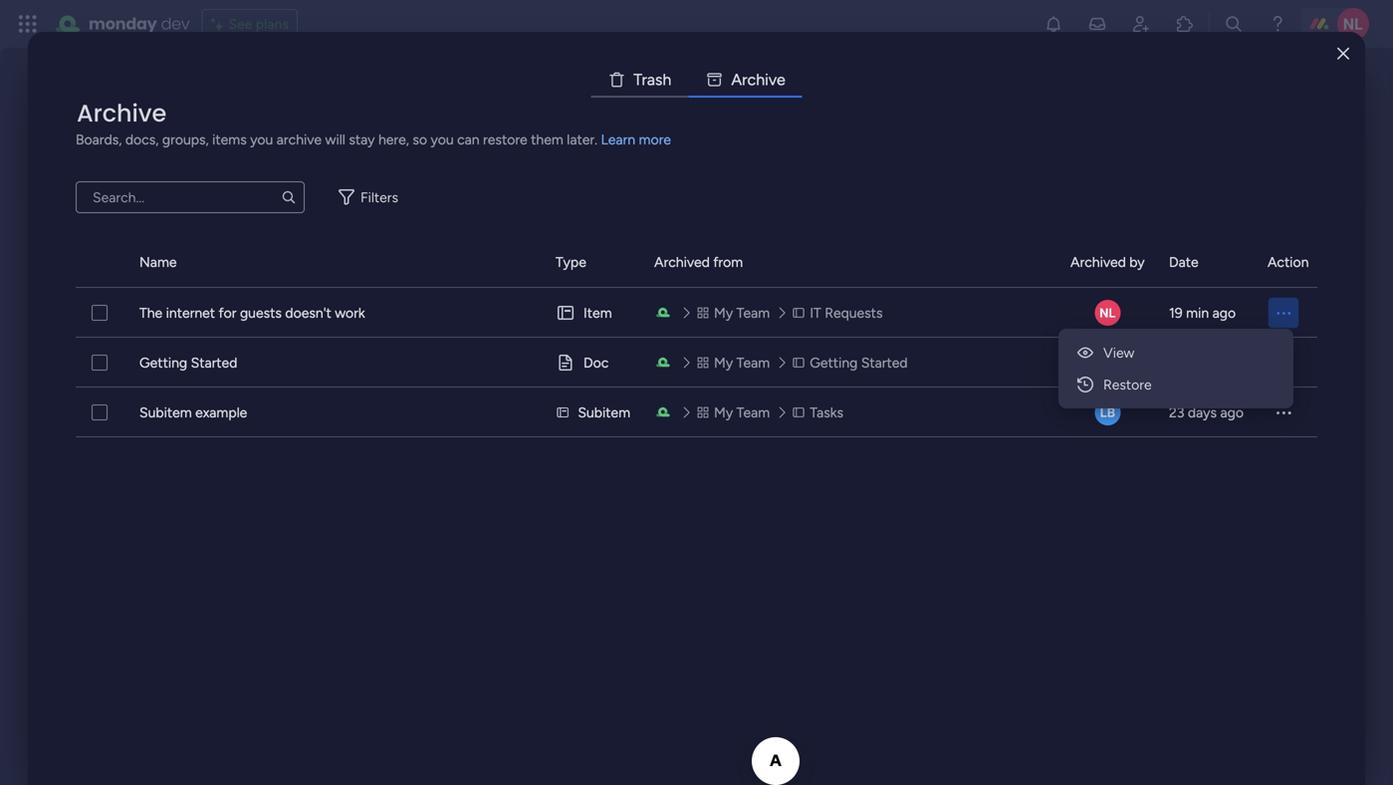 Task type: locate. For each thing, give the bounding box(es) containing it.
subitem
[[139, 404, 192, 421], [578, 404, 631, 421]]

here,
[[379, 131, 409, 148]]

you
[[250, 131, 273, 148], [431, 131, 454, 148]]

2 getting from the left
[[810, 354, 858, 371]]

restore image
[[1076, 375, 1096, 395]]

subitem for subitem
[[578, 404, 631, 421]]

2 r from the left
[[742, 70, 748, 89]]

1 vertical spatial my team
[[714, 354, 770, 371]]

ago for 19 min ago
[[1213, 304, 1236, 321]]

ago
[[1213, 304, 1236, 321], [1221, 404, 1244, 421]]

a r c h i v e
[[732, 70, 786, 89]]

None search field
[[76, 181, 305, 213]]

3 row from the top
[[76, 388, 1318, 437]]

team for getting
[[737, 354, 770, 371]]

1 horizontal spatial getting started
[[810, 354, 908, 371]]

2 team from the top
[[737, 354, 770, 371]]

2 my team link from the top
[[694, 352, 776, 374]]

h left v
[[756, 70, 765, 89]]

my for it
[[714, 304, 733, 321]]

1 vertical spatial my
[[714, 354, 733, 371]]

min
[[1187, 304, 1210, 321]]

ago right min
[[1213, 304, 1236, 321]]

0 vertical spatial ago
[[1213, 304, 1236, 321]]

type
[[556, 254, 587, 270]]

r for a
[[742, 70, 748, 89]]

getting started
[[139, 354, 238, 371], [810, 354, 908, 371]]

0 horizontal spatial noah lott image
[[1095, 300, 1121, 326]]

notifications image
[[1044, 14, 1064, 34]]

archive
[[277, 131, 322, 148]]

1 r from the left
[[642, 70, 647, 89]]

archived left from
[[655, 254, 710, 270]]

subitem example
[[139, 404, 247, 421]]

r for t
[[642, 70, 647, 89]]

started
[[191, 354, 238, 371], [862, 354, 908, 371]]

you right items
[[250, 131, 273, 148]]

0 horizontal spatial r
[[642, 70, 647, 89]]

row
[[76, 288, 1318, 338], [76, 338, 1318, 388], [76, 388, 1318, 437]]

2 h from the left
[[756, 70, 765, 89]]

0 vertical spatial noah lott image
[[1338, 8, 1370, 40]]

i
[[765, 70, 769, 89]]

archive
[[77, 97, 167, 130]]

0 horizontal spatial archived
[[655, 254, 710, 270]]

0 horizontal spatial getting started
[[139, 354, 238, 371]]

it requests
[[810, 304, 883, 321]]

getting started down internet
[[139, 354, 238, 371]]

3 my team link from the top
[[694, 402, 776, 423]]

row group containing name
[[76, 237, 1318, 288]]

1 h from the left
[[663, 70, 672, 89]]

archived inside column header
[[1071, 254, 1127, 270]]

0 horizontal spatial started
[[191, 354, 238, 371]]

my
[[714, 304, 733, 321], [714, 354, 733, 371], [714, 404, 733, 421]]

column header
[[76, 237, 116, 287]]

archived left by
[[1071, 254, 1127, 270]]

archived inside "column header"
[[655, 254, 710, 270]]

my team link for getting
[[694, 352, 776, 374]]

noah lott image
[[1338, 8, 1370, 40], [1095, 300, 1121, 326]]

archived for archived by
[[1071, 254, 1127, 270]]

items
[[212, 131, 247, 148]]

1 horizontal spatial started
[[862, 354, 908, 371]]

noah lott image inside row
[[1095, 300, 1121, 326]]

example
[[195, 404, 247, 421]]

started down requests
[[862, 354, 908, 371]]

item cell
[[556, 288, 631, 338]]

menu image right the 23 days ago
[[1274, 403, 1294, 422]]

will
[[325, 131, 346, 148]]

2 started from the left
[[862, 354, 908, 371]]

1 started from the left
[[191, 354, 238, 371]]

h
[[663, 70, 672, 89], [756, 70, 765, 89]]

2 vertical spatial my
[[714, 404, 733, 421]]

2 my team from the top
[[714, 354, 770, 371]]

1 vertical spatial noah lott image
[[1095, 300, 1121, 326]]

learn more link
[[601, 131, 671, 148]]

r left s
[[642, 70, 647, 89]]

archive boards, docs, groups, items you archive will stay here, so you can restore them later. learn more
[[76, 97, 671, 148]]

Search for items in the recycle bin search field
[[76, 181, 305, 213]]

1 you from the left
[[250, 131, 273, 148]]

0 horizontal spatial subitem
[[139, 404, 192, 421]]

0 vertical spatial my
[[714, 304, 733, 321]]

1 horizontal spatial subitem
[[578, 404, 631, 421]]

2 cell from the top
[[1268, 338, 1318, 388]]

archived for archived from
[[655, 254, 710, 270]]

1 getting from the left
[[139, 354, 187, 371]]

more
[[639, 131, 671, 148]]

getting for row containing getting started
[[139, 354, 187, 371]]

2 vertical spatial my team link
[[694, 402, 776, 423]]

e
[[777, 70, 786, 89]]

2 vertical spatial team
[[737, 404, 770, 421]]

them
[[531, 131, 564, 148]]

see plans button
[[202, 9, 298, 39]]

2 my from the top
[[714, 354, 733, 371]]

restore
[[1104, 376, 1152, 393]]

1 archived from the left
[[655, 254, 710, 270]]

team left getting started link
[[737, 354, 770, 371]]

0 vertical spatial my team
[[714, 304, 770, 321]]

the internet for guests doesn't work
[[139, 304, 365, 321]]

0 horizontal spatial you
[[250, 131, 273, 148]]

1 vertical spatial team
[[737, 354, 770, 371]]

select product image
[[18, 14, 38, 34]]

my team link
[[694, 302, 776, 324], [694, 352, 776, 374], [694, 402, 776, 423]]

boards,
[[76, 131, 122, 148]]

2 getting started from the left
[[810, 354, 908, 371]]

a
[[732, 70, 742, 89]]

1 vertical spatial ago
[[1221, 404, 1244, 421]]

1 horizontal spatial you
[[431, 131, 454, 148]]

table
[[76, 237, 1318, 753]]

1 vertical spatial my team link
[[694, 352, 776, 374]]

row containing subitem example
[[76, 388, 1318, 437]]

name column header
[[139, 237, 532, 287]]

it requests link
[[790, 302, 889, 324]]

guests
[[240, 304, 282, 321]]

team down from
[[737, 304, 770, 321]]

getting started link
[[790, 352, 914, 374]]

noah lott image
[[1095, 350, 1121, 376]]

getting
[[139, 354, 187, 371], [810, 354, 858, 371]]

dev
[[161, 12, 190, 35]]

team left tasks "link"
[[737, 404, 770, 421]]

view menu item
[[1067, 337, 1286, 369]]

team
[[737, 304, 770, 321], [737, 354, 770, 371], [737, 404, 770, 421]]

1 horizontal spatial archived
[[1071, 254, 1127, 270]]

0 vertical spatial team
[[737, 304, 770, 321]]

menu image
[[1275, 303, 1294, 322], [1274, 403, 1294, 422]]

started up example
[[191, 354, 238, 371]]

19
[[1170, 304, 1183, 321]]

1 horizontal spatial h
[[756, 70, 765, 89]]

v
[[769, 70, 777, 89]]

2 row from the top
[[76, 338, 1318, 388]]

1 horizontal spatial r
[[742, 70, 748, 89]]

my team
[[714, 304, 770, 321], [714, 354, 770, 371], [714, 404, 770, 421]]

cell
[[1268, 288, 1318, 338], [1268, 338, 1318, 388]]

restore
[[483, 131, 528, 148]]

1 horizontal spatial getting
[[810, 354, 858, 371]]

23 days ago
[[1170, 404, 1244, 421]]

1 subitem from the left
[[139, 404, 192, 421]]

see plans
[[229, 15, 289, 32]]

filters
[[361, 189, 399, 206]]

archived by
[[1071, 254, 1145, 270]]

1 my from the top
[[714, 304, 733, 321]]

apps image
[[1176, 14, 1196, 34]]

work
[[335, 304, 365, 321]]

2 archived from the left
[[1071, 254, 1127, 270]]

t
[[634, 70, 642, 89]]

r
[[642, 70, 647, 89], [742, 70, 748, 89]]

noah lott image up close image
[[1338, 8, 1370, 40]]

subitem down doc
[[578, 404, 631, 421]]

getting started for row containing getting started
[[139, 354, 238, 371]]

2 subitem from the left
[[578, 404, 631, 421]]

1 getting started from the left
[[139, 354, 238, 371]]

getting down it requests link
[[810, 354, 858, 371]]

h right a
[[663, 70, 672, 89]]

ago for 23 days ago
[[1221, 404, 1244, 421]]

ago right days
[[1221, 404, 1244, 421]]

1 horizontal spatial noah lott image
[[1338, 8, 1370, 40]]

getting down the on the left top
[[139, 354, 187, 371]]

action column header
[[1268, 237, 1318, 287]]

action
[[1268, 254, 1310, 270]]

1 my team from the top
[[714, 304, 770, 321]]

2 vertical spatial my team
[[714, 404, 770, 421]]

noah lott image up "view"
[[1095, 300, 1121, 326]]

s
[[655, 70, 663, 89]]

getting started down requests
[[810, 354, 908, 371]]

subitem left example
[[139, 404, 192, 421]]

0 horizontal spatial h
[[663, 70, 672, 89]]

1 team from the top
[[737, 304, 770, 321]]

row containing getting started
[[76, 338, 1318, 388]]

tasks link
[[790, 402, 850, 423]]

menu image down action
[[1275, 303, 1294, 322]]

you right so
[[431, 131, 454, 148]]

r left i
[[742, 70, 748, 89]]

0 vertical spatial my team link
[[694, 302, 776, 324]]

1 row from the top
[[76, 288, 1318, 338]]

subitem inside cell
[[578, 404, 631, 421]]

archived
[[655, 254, 710, 270], [1071, 254, 1127, 270]]

archived from column header
[[655, 237, 1047, 287]]

0 horizontal spatial getting
[[139, 354, 187, 371]]

archived by column header
[[1071, 237, 1146, 287]]

row group
[[76, 237, 1318, 288]]

close image
[[1338, 47, 1350, 61]]

1 my team link from the top
[[694, 302, 776, 324]]



Task type: vqa. For each thing, say whether or not it's contained in the screenshot.
rightmost h
yes



Task type: describe. For each thing, give the bounding box(es) containing it.
monday dev
[[89, 12, 190, 35]]

learn
[[601, 131, 636, 148]]

my for getting
[[714, 354, 733, 371]]

my team for it
[[714, 304, 770, 321]]

table containing name
[[76, 237, 1318, 753]]

days
[[1188, 404, 1217, 421]]

23
[[1170, 404, 1185, 421]]

search image
[[281, 189, 297, 205]]

subitem for subitem example
[[139, 404, 192, 421]]

2 you from the left
[[431, 131, 454, 148]]

view
[[1104, 344, 1135, 361]]

monday
[[89, 12, 157, 35]]

tasks
[[810, 404, 844, 421]]

doc cell
[[556, 338, 631, 388]]

name
[[139, 254, 177, 270]]

c
[[748, 70, 756, 89]]

menu menu
[[1067, 337, 1286, 401]]

my team link for it
[[694, 302, 776, 324]]

19 min ago
[[1170, 304, 1236, 321]]

it
[[810, 304, 822, 321]]

requests
[[825, 304, 883, 321]]

type column header
[[556, 237, 631, 287]]

groups,
[[162, 131, 209, 148]]

a
[[647, 70, 655, 89]]

date column header
[[1170, 237, 1244, 287]]

doesn't
[[285, 304, 332, 321]]

1 vertical spatial menu image
[[1274, 403, 1294, 422]]

see
[[229, 15, 252, 32]]

row containing the internet for guests doesn't work
[[76, 288, 1318, 338]]

by
[[1130, 254, 1145, 270]]

luigi bowers image
[[1095, 400, 1121, 425]]

help image
[[1268, 14, 1288, 34]]

subitem cell
[[556, 388, 631, 437]]

1 cell from the top
[[1268, 288, 1318, 338]]

my team for getting
[[714, 354, 770, 371]]

3 my from the top
[[714, 404, 733, 421]]

for
[[219, 304, 237, 321]]

internet
[[166, 304, 215, 321]]

t r a s h
[[634, 70, 672, 89]]

docs,
[[125, 131, 159, 148]]

invite members image
[[1132, 14, 1152, 34]]

doc
[[584, 354, 609, 371]]

plans
[[256, 15, 289, 32]]

filters button
[[329, 181, 415, 213]]

3 team from the top
[[737, 404, 770, 421]]

the
[[139, 304, 163, 321]]

search everything image
[[1224, 14, 1244, 34]]

getting for getting started link
[[810, 354, 858, 371]]

team for it
[[737, 304, 770, 321]]

stay
[[349, 131, 375, 148]]

item
[[584, 304, 612, 321]]

from
[[714, 254, 743, 270]]

3 my team from the top
[[714, 404, 770, 421]]

so
[[413, 131, 427, 148]]

view image
[[1076, 343, 1096, 363]]

later.
[[567, 131, 598, 148]]

inbox image
[[1088, 14, 1108, 34]]

0 vertical spatial menu image
[[1275, 303, 1294, 322]]

archived from
[[655, 254, 743, 270]]

date
[[1170, 254, 1199, 270]]

restore menu item
[[1067, 369, 1286, 401]]

can
[[457, 131, 480, 148]]

getting started for getting started link
[[810, 354, 908, 371]]



